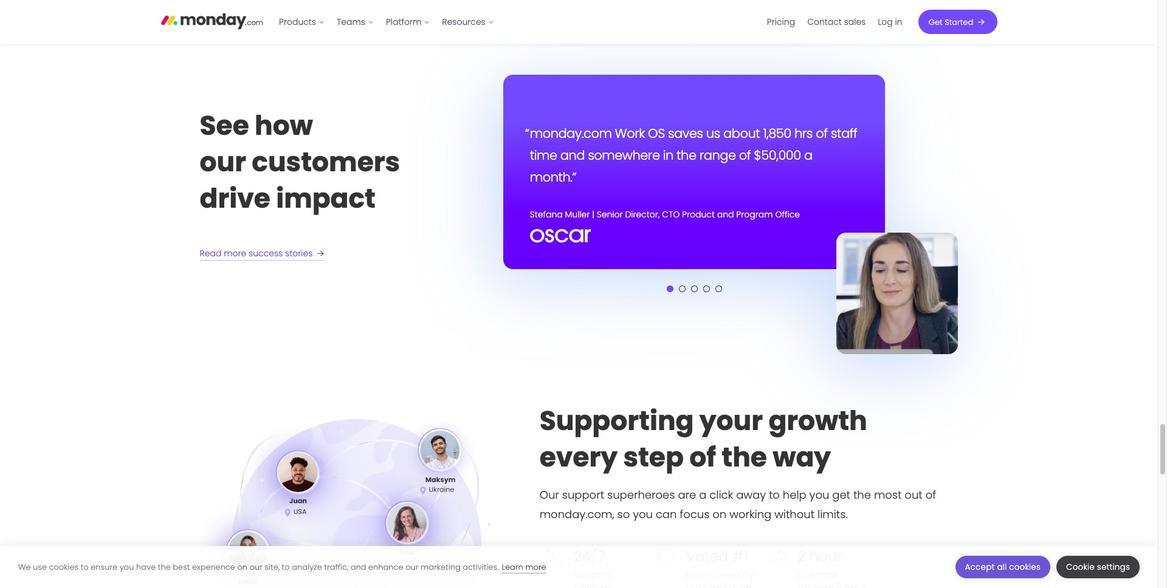 Task type: vqa. For each thing, say whether or not it's contained in the screenshot.
2nd | from left
yes



Task type: describe. For each thing, give the bounding box(es) containing it.
products
[[279, 16, 316, 28]]

2 hour average
[[798, 547, 843, 583]]

engineer,
[[665, 209, 703, 221]]

of right hrs
[[817, 125, 828, 143]]

learn more link
[[502, 562, 547, 574]]

2 when from the left
[[756, 136, 789, 154]]

see how our customers drive impact
[[200, 107, 400, 217]]

help
[[783, 488, 807, 503]]

settings
[[1098, 562, 1131, 574]]

2 horizontal spatial and
[[718, 209, 735, 221]]

log in link
[[872, 12, 909, 32]]

kenny wallace | vendor tooling engineer, nissan north america
[[530, 209, 796, 221]]

to inside " monday.com has given me the confidence because when i walk into the room i know that when upper management asks for a certain piece of information i'm able to quickly provide it for them."
[[581, 180, 593, 197]]

month."
[[530, 169, 577, 186]]

superheroes
[[608, 488, 676, 503]]

product
[[683, 209, 715, 221]]

" monday.com has given me the confidence because when i walk into the room i know that when upper management asks for a certain piece of information i'm able to quickly provide it for them."
[[525, 114, 849, 197]]

| for senior
[[593, 209, 595, 221]]

program
[[737, 209, 774, 221]]

read
[[200, 248, 222, 260]]

us
[[707, 125, 721, 143]]

get started button
[[919, 10, 998, 34]]

cookie settings
[[1067, 562, 1131, 574]]

| for vendor
[[595, 209, 597, 221]]

cookies for use
[[49, 562, 79, 573]]

nissan
[[705, 209, 733, 221]]

time
[[530, 147, 558, 164]]

monday.com for into
[[530, 114, 612, 132]]

1 vertical spatial you
[[633, 508, 653, 523]]

america
[[760, 209, 796, 221]]

most
[[686, 569, 709, 583]]

1 horizontal spatial for
[[700, 180, 716, 197]]

vendor
[[599, 209, 630, 221]]

read more success stories link
[[200, 247, 327, 261]]

tooling
[[632, 209, 662, 221]]

staff
[[831, 125, 858, 143]]

ensure
[[91, 562, 118, 573]]

stefana muller | senior director, cto product and program office
[[530, 209, 801, 221]]

1,850
[[764, 125, 792, 143]]

able
[[551, 180, 578, 197]]

1 horizontal spatial our
[[250, 562, 263, 573]]

director,
[[626, 209, 660, 221]]

loved
[[712, 569, 740, 583]]

into
[[603, 136, 625, 154]]

stefana
[[530, 209, 563, 221]]

management
[[530, 158, 616, 175]]

to inside our support superheroes are a click away to help you get the most out of monday.com, so you can focus on working without limits.
[[769, 488, 780, 503]]

accept all cookies
[[966, 562, 1041, 574]]

accept
[[966, 562, 995, 574]]

walk
[[573, 136, 599, 154]]

contact sales
[[808, 16, 866, 28]]

saves
[[668, 125, 704, 143]]

#1
[[732, 547, 749, 567]]

stories
[[285, 248, 313, 260]]

office
[[776, 209, 801, 221]]

2 horizontal spatial you
[[810, 488, 830, 503]]

of inside the supporting your growth every step of the way
[[690, 439, 717, 477]]

to left ensure
[[81, 562, 89, 573]]

dialog containing we use cookies to ensure you have the best experience on our site, to analyze traffic, and enhance our marketing activities.
[[0, 547, 1159, 589]]

muller
[[565, 209, 590, 221]]

list containing products
[[273, 0, 500, 44]]

cto
[[663, 209, 680, 221]]

limits.
[[818, 508, 848, 523]]

range
[[700, 147, 736, 164]]

success
[[249, 248, 283, 260]]

the left best
[[158, 562, 171, 573]]

read more success stories
[[200, 248, 313, 260]]

work
[[615, 125, 645, 143]]

our support superheroes are a click away to help you get the most out of monday.com, so you can focus on working without limits.
[[540, 488, 937, 523]]

a inside " monday.com has given me the confidence because when i walk into the room i know that when upper management asks for a certain piece of information i'm able to quickly provide it for them."
[[668, 158, 676, 175]]

list containing pricing
[[762, 0, 909, 44]]

out
[[905, 488, 923, 503]]

activities.
[[463, 562, 499, 573]]

in inside list
[[896, 16, 903, 28]]

24/7 support anytime,
[[574, 547, 616, 589]]

review1 image
[[667, 286, 674, 293]]

learn
[[502, 562, 524, 573]]

sales
[[845, 16, 866, 28]]

every
[[540, 439, 618, 477]]

asks
[[619, 158, 646, 175]]

way
[[773, 439, 832, 477]]

know
[[693, 136, 725, 154]]

os
[[649, 125, 665, 143]]

senior
[[597, 209, 623, 221]]

because
[[795, 114, 849, 132]]

quickly
[[596, 180, 638, 197]]

oscar's customer image image
[[837, 233, 959, 355]]

" for " monday.com has given me the confidence because when i walk into the room i know that when upper management asks for a certain piece of information i'm able to quickly provide it for them."
[[525, 114, 529, 132]]

i'm
[[530, 180, 548, 197]]

wallace
[[558, 209, 592, 221]]

contact sales button
[[802, 12, 872, 32]]

away
[[737, 488, 766, 503]]

our
[[540, 488, 560, 503]]

1 when from the left
[[530, 136, 564, 154]]

so
[[618, 508, 630, 523]]

on inside our support superheroes are a click away to help you get the most out of monday.com, so you can focus on working without limits.
[[713, 508, 727, 523]]

the inside " monday.com work os saves us about 1,850 hrs of staff time and somewhere in the range of $50,000 a month."
[[677, 147, 697, 164]]

room
[[651, 136, 684, 154]]

and inside " monday.com work os saves us about 1,850 hrs of staff time and somewhere in the range of $50,000 a month."
[[561, 147, 585, 164]]

teams
[[337, 16, 366, 28]]



Task type: locate. For each thing, give the bounding box(es) containing it.
platform link
[[380, 12, 436, 32]]

use
[[33, 562, 47, 573]]

oscar logo image
[[530, 230, 591, 244]]

you left 'have'
[[120, 562, 134, 573]]

0 horizontal spatial list
[[273, 0, 500, 44]]

" inside " monday.com work os saves us about 1,850 hrs of staff time and somewhere in the range of $50,000 a month."
[[525, 125, 529, 143]]

more inside read more success stories link
[[224, 248, 247, 260]]

i left walk
[[567, 136, 569, 154]]

2 vertical spatial and
[[351, 562, 366, 573]]

the inside the supporting your growth every step of the way
[[722, 439, 768, 477]]

1 horizontal spatial more
[[526, 562, 547, 573]]

0 horizontal spatial on
[[238, 562, 248, 573]]

platform
[[386, 16, 422, 28]]

for up provide
[[649, 158, 665, 175]]

2 horizontal spatial our
[[406, 562, 419, 573]]

when down confidence
[[756, 136, 789, 154]]

0 horizontal spatial i
[[567, 136, 569, 154]]

to
[[581, 180, 593, 197], [769, 488, 780, 503], [81, 562, 89, 573], [282, 562, 290, 573]]

support for our
[[563, 488, 605, 503]]

0 vertical spatial and
[[561, 147, 585, 164]]

to right site,
[[282, 562, 290, 573]]

monday.com up management
[[530, 125, 612, 143]]

more
[[224, 248, 247, 260], [526, 562, 547, 573]]

1 vertical spatial for
[[700, 180, 716, 197]]

information
[[777, 158, 847, 175]]

step
[[624, 439, 684, 477]]

cookies right use
[[49, 562, 79, 573]]

you right so
[[633, 508, 653, 523]]

support globe image
[[200, 410, 504, 589]]

them."
[[719, 180, 758, 197]]

we
[[18, 562, 31, 573]]

resources link
[[436, 12, 500, 32]]

support
[[563, 488, 605, 503], [574, 569, 612, 583]]

heart icon image
[[652, 550, 681, 569]]

" for " monday.com work os saves us about 1,850 hrs of staff time and somewhere in the range of $50,000 a month."
[[525, 125, 529, 143]]

monday.com logo image
[[161, 8, 263, 33]]

the up away
[[722, 439, 768, 477]]

products link
[[273, 12, 331, 32]]

the inside our support superheroes are a click away to help you get the most out of monday.com, so you can focus on working without limits.
[[854, 488, 872, 503]]

log in
[[879, 16, 903, 28]]

impact
[[276, 180, 376, 217]]

1 vertical spatial more
[[526, 562, 547, 573]]

of down about
[[740, 147, 751, 164]]

review4 image
[[704, 286, 710, 293]]

monday.com,
[[540, 508, 615, 523]]

1 i from the left
[[567, 136, 569, 154]]

telephone icon image
[[540, 550, 569, 569]]

list
[[273, 0, 500, 44], [762, 0, 909, 44]]

cookie
[[1067, 562, 1096, 574]]

pricing
[[768, 16, 796, 28]]

2 list from the left
[[762, 0, 909, 44]]

focus
[[680, 508, 710, 523]]

kenny
[[530, 209, 556, 221]]

drive
[[200, 180, 271, 217]]

0 horizontal spatial for
[[649, 158, 665, 175]]

by
[[743, 569, 755, 583]]

2 i from the left
[[687, 136, 690, 154]]

the down saves
[[677, 147, 697, 164]]

get
[[833, 488, 851, 503]]

a
[[805, 147, 813, 164], [668, 158, 676, 175], [700, 488, 707, 503]]

0 vertical spatial for
[[649, 158, 665, 175]]

cookies
[[49, 562, 79, 573], [1010, 562, 1041, 574]]

somewhere
[[588, 147, 660, 164]]

support inside our support superheroes are a click away to help you get the most out of monday.com, so you can focus on working without limits.
[[563, 488, 605, 503]]

the up know
[[701, 114, 720, 132]]

support inside 24/7 support anytime,
[[574, 569, 612, 583]]

resources
[[442, 16, 486, 28]]

" monday.com work os saves us about 1,850 hrs of staff time and somewhere in the range of $50,000 a month."
[[525, 125, 858, 186]]

supporting your growth every step of the way
[[540, 403, 868, 477]]

i
[[567, 136, 569, 154], [687, 136, 690, 154]]

on right experience
[[238, 562, 248, 573]]

in
[[896, 16, 903, 28], [664, 147, 674, 164]]

main element
[[273, 0, 998, 44]]

cookies inside button
[[1010, 562, 1041, 574]]

2 horizontal spatial a
[[805, 147, 813, 164]]

contact
[[808, 16, 842, 28]]

a down hrs
[[805, 147, 813, 164]]

1 vertical spatial in
[[664, 147, 674, 164]]

1 horizontal spatial in
[[896, 16, 903, 28]]

site,
[[265, 562, 280, 573]]

1 monday.com from the top
[[530, 114, 612, 132]]

0 horizontal spatial in
[[664, 147, 674, 164]]

in inside " monday.com work os saves us about 1,850 hrs of staff time and somewhere in the range of $50,000 a month."
[[664, 147, 674, 164]]

we use cookies to ensure you have the best experience on our site, to analyze traffic, and enhance our marketing activities. learn more
[[18, 562, 547, 573]]

most
[[875, 488, 902, 503]]

certain
[[680, 158, 722, 175]]

monday.com
[[530, 114, 612, 132], [530, 125, 612, 143]]

given
[[641, 114, 674, 132]]

support up monday.com,
[[563, 488, 605, 503]]

1 horizontal spatial i
[[687, 136, 690, 154]]

north
[[735, 209, 758, 221]]

0 vertical spatial you
[[810, 488, 830, 503]]

2 vertical spatial you
[[120, 562, 134, 573]]

hrs
[[795, 125, 813, 143]]

can
[[656, 508, 677, 523]]

0 horizontal spatial when
[[530, 136, 564, 154]]

our inside see how our customers drive impact
[[200, 144, 246, 181]]

1 vertical spatial and
[[718, 209, 735, 221]]

and right traffic,
[[351, 562, 366, 573]]

and left north
[[718, 209, 735, 221]]

dialog
[[0, 547, 1159, 589]]

0 vertical spatial support
[[563, 488, 605, 503]]

i left know
[[687, 136, 690, 154]]

a down room
[[668, 158, 676, 175]]

teams link
[[331, 12, 380, 32]]

monday.com inside " monday.com has given me the confidence because when i walk into the room i know that when upper management asks for a certain piece of information i'm able to quickly provide it for them."
[[530, 114, 612, 132]]

"
[[525, 114, 529, 132], [525, 125, 529, 143]]

when
[[530, 136, 564, 154], [756, 136, 789, 154]]

1 horizontal spatial when
[[756, 136, 789, 154]]

1 vertical spatial support
[[574, 569, 612, 583]]

our
[[200, 144, 246, 181], [250, 562, 263, 573], [406, 562, 419, 573]]

the right get
[[854, 488, 872, 503]]

that
[[728, 136, 753, 154]]

me
[[677, 114, 698, 132]]

all
[[998, 562, 1008, 574]]

supporting
[[540, 403, 694, 440]]

support down 24/7
[[574, 569, 612, 583]]

0 horizontal spatial more
[[224, 248, 247, 260]]

to right able
[[581, 180, 593, 197]]

more right 'learn'
[[526, 562, 547, 573]]

1 horizontal spatial on
[[713, 508, 727, 523]]

on down click
[[713, 508, 727, 523]]

|
[[593, 209, 595, 221], [595, 209, 597, 221]]

for right 'it'
[[700, 180, 716, 197]]

are
[[679, 488, 697, 503]]

1 horizontal spatial cookies
[[1010, 562, 1041, 574]]

1 horizontal spatial list
[[762, 0, 909, 44]]

review5 image
[[716, 286, 722, 293]]

for
[[649, 158, 665, 175], [700, 180, 716, 197]]

fast clock icon image
[[764, 550, 793, 569]]

support for 24/7
[[574, 569, 612, 583]]

monday.com up walk
[[530, 114, 612, 132]]

click
[[710, 488, 734, 503]]

you left get
[[810, 488, 830, 503]]

how
[[255, 107, 313, 144]]

2 | from the left
[[595, 209, 597, 221]]

cookie settings button
[[1057, 557, 1141, 579]]

| right "muller"
[[593, 209, 595, 221]]

see
[[200, 107, 249, 144]]

| left senior
[[595, 209, 597, 221]]

0 horizontal spatial our
[[200, 144, 246, 181]]

a right 'are'
[[700, 488, 707, 503]]

1 vertical spatial on
[[238, 562, 248, 573]]

1 horizontal spatial and
[[561, 147, 585, 164]]

1 | from the left
[[593, 209, 595, 221]]

of inside " monday.com has given me the confidence because when i walk into the room i know that when upper management asks for a certain piece of information i'm able to quickly provide it for them."
[[762, 158, 774, 175]]

in down the os
[[664, 147, 674, 164]]

pricing link
[[762, 12, 802, 32]]

1 list from the left
[[273, 0, 500, 44]]

in right log
[[896, 16, 903, 28]]

it
[[690, 180, 697, 197]]

1 horizontal spatial a
[[700, 488, 707, 503]]

more right read
[[224, 248, 247, 260]]

1 " from the top
[[525, 114, 529, 132]]

review2 image
[[679, 286, 686, 293]]

a inside our support superheroes are a click away to help you get the most out of monday.com, so you can focus on working without limits.
[[700, 488, 707, 503]]

2 " from the top
[[525, 125, 529, 143]]

accept all cookies button
[[956, 557, 1051, 579]]

when up month."
[[530, 136, 564, 154]]

cookies right all
[[1010, 562, 1041, 574]]

and inside dialog
[[351, 562, 366, 573]]

your
[[700, 403, 763, 440]]

0 vertical spatial in
[[896, 16, 903, 28]]

0 vertical spatial more
[[224, 248, 247, 260]]

customers
[[252, 144, 400, 181]]

the left the os
[[628, 136, 648, 154]]

and right time
[[561, 147, 585, 164]]

enhance
[[369, 562, 404, 573]]

monday.com for time
[[530, 125, 612, 143]]

best
[[173, 562, 190, 573]]

of right "out" at the bottom of the page
[[926, 488, 937, 503]]

0 horizontal spatial cookies
[[49, 562, 79, 573]]

2
[[798, 547, 806, 567]]

of up 'are'
[[690, 439, 717, 477]]

and
[[561, 147, 585, 164], [718, 209, 735, 221], [351, 562, 366, 573]]

1 horizontal spatial you
[[633, 508, 653, 523]]

cookies for all
[[1010, 562, 1041, 574]]

a inside " monday.com work os saves us about 1,850 hrs of staff time and somewhere in the range of $50,000 a month."
[[805, 147, 813, 164]]

the
[[701, 114, 720, 132], [628, 136, 648, 154], [677, 147, 697, 164], [722, 439, 768, 477], [854, 488, 872, 503], [158, 562, 171, 573]]

0 horizontal spatial and
[[351, 562, 366, 573]]

of inside our support superheroes are a click away to help you get the most out of monday.com, so you can focus on working without limits.
[[926, 488, 937, 503]]

has
[[615, 114, 638, 132]]

to left help
[[769, 488, 780, 503]]

voted
[[686, 547, 729, 567]]

0 horizontal spatial a
[[668, 158, 676, 175]]

confidence
[[724, 114, 792, 132]]

experience
[[192, 562, 235, 573]]

0 horizontal spatial you
[[120, 562, 134, 573]]

monday.com inside " monday.com work os saves us about 1,850 hrs of staff time and somewhere in the range of $50,000 a month."
[[530, 125, 612, 143]]

0 vertical spatial on
[[713, 508, 727, 523]]

2 monday.com from the top
[[530, 125, 612, 143]]

of right piece
[[762, 158, 774, 175]]

analyze
[[292, 562, 322, 573]]

" inside " monday.com has given me the confidence because when i walk into the room i know that when upper management asks for a certain piece of information i'm able to quickly provide it for them."
[[525, 114, 529, 132]]

review3 image
[[691, 286, 698, 293]]



